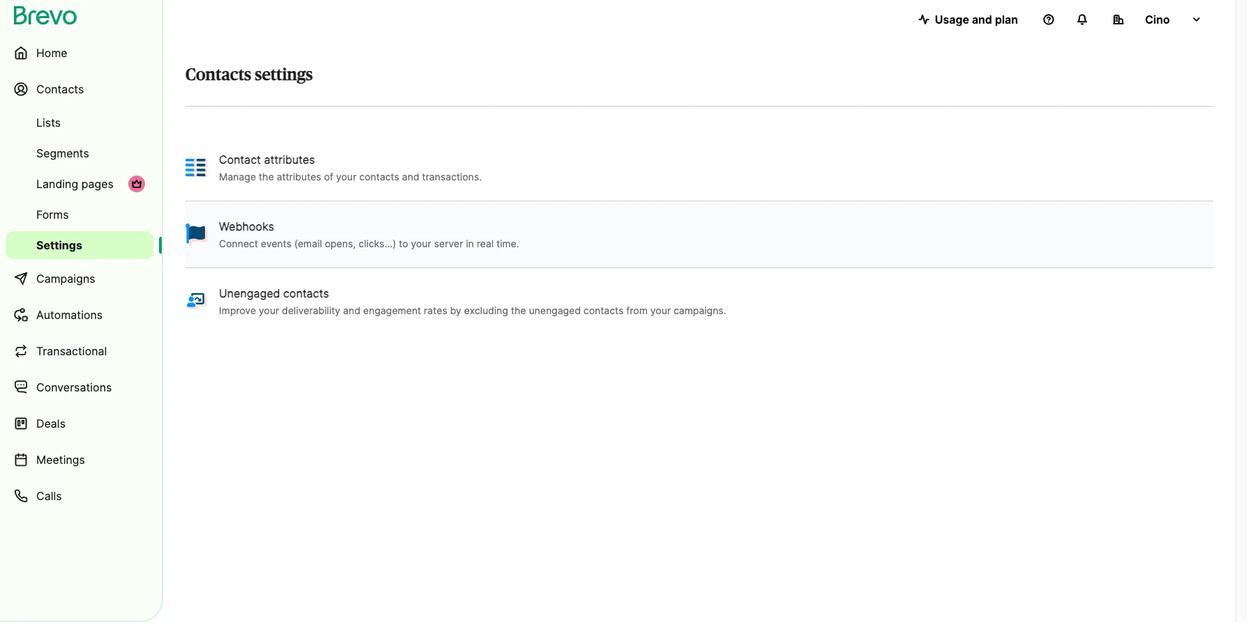 Task type: describe. For each thing, give the bounding box(es) containing it.
by
[[450, 304, 461, 316]]

contacts settings
[[186, 67, 313, 84]]

the inside unengaged contacts improve your deliverability and engagement rates by excluding the unengaged contacts from your campaigns.
[[511, 304, 526, 316]]

segments
[[36, 146, 89, 160]]

and inside unengaged contacts improve your deliverability and engagement rates by excluding the unengaged contacts from your campaigns.
[[343, 304, 361, 316]]

1 vertical spatial attributes
[[277, 171, 321, 182]]

landing pages
[[36, 177, 114, 191]]

calls
[[36, 490, 62, 504]]

manage
[[219, 171, 256, 182]]

unengaged
[[529, 304, 581, 316]]

and inside button
[[972, 13, 992, 27]]

transactional
[[36, 345, 107, 359]]

real
[[477, 237, 494, 249]]

meetings link
[[6, 444, 153, 477]]

webhooks
[[219, 219, 274, 233]]

deals
[[36, 417, 66, 431]]

your right from
[[651, 304, 671, 316]]

to
[[399, 237, 408, 249]]

unengaged
[[219, 286, 280, 300]]

usage and plan
[[935, 13, 1018, 27]]

the inside the contact attributes manage the attributes of your contacts and transactions.
[[259, 171, 274, 182]]

calls link
[[6, 480, 153, 513]]

usage and plan button
[[907, 6, 1029, 33]]

and inside the contact attributes manage the attributes of your contacts and transactions.
[[402, 171, 419, 182]]

campaigns.
[[674, 304, 726, 316]]

automations
[[36, 308, 103, 322]]

opens,
[[325, 237, 356, 249]]

in
[[466, 237, 474, 249]]

from
[[627, 304, 648, 316]]

lists
[[36, 116, 61, 130]]

1 vertical spatial contacts
[[283, 286, 329, 300]]

excluding
[[464, 304, 508, 316]]

cino
[[1145, 13, 1170, 27]]

clicks…)
[[359, 237, 396, 249]]

2 vertical spatial contacts
[[584, 304, 624, 316]]

your inside the contact attributes manage the attributes of your contacts and transactions.
[[336, 171, 357, 182]]

deals link
[[6, 407, 153, 441]]

cino button
[[1102, 6, 1214, 33]]

server
[[434, 237, 463, 249]]

settings link
[[6, 232, 153, 259]]

contact attributes manage the attributes of your contacts and transactions.
[[219, 152, 482, 182]]

campaigns link
[[6, 262, 153, 296]]



Task type: locate. For each thing, give the bounding box(es) containing it.
contacts up lists
[[36, 82, 84, 96]]

2 horizontal spatial and
[[972, 13, 992, 27]]

1 vertical spatial the
[[511, 304, 526, 316]]

improve
[[219, 304, 256, 316]]

your
[[336, 171, 357, 182], [411, 237, 431, 249], [259, 304, 279, 316], [651, 304, 671, 316]]

attributes left of
[[277, 171, 321, 182]]

segments link
[[6, 139, 153, 167]]

your right of
[[336, 171, 357, 182]]

home
[[36, 46, 67, 60]]

time.
[[497, 237, 519, 249]]

1 horizontal spatial and
[[402, 171, 419, 182]]

rates
[[424, 304, 447, 316]]

contacts
[[359, 171, 399, 182], [283, 286, 329, 300], [584, 304, 624, 316]]

2 horizontal spatial contacts
[[584, 304, 624, 316]]

contacts for contacts
[[36, 82, 84, 96]]

attributes right "contact"
[[264, 152, 315, 166]]

landing pages link
[[6, 170, 153, 198]]

attributes
[[264, 152, 315, 166], [277, 171, 321, 182]]

conversations
[[36, 381, 112, 395]]

0 vertical spatial attributes
[[264, 152, 315, 166]]

connect
[[219, 237, 258, 249]]

deliverability
[[282, 304, 340, 316]]

contacts for contacts settings
[[186, 67, 251, 84]]

automations link
[[6, 299, 153, 332]]

1 horizontal spatial the
[[511, 304, 526, 316]]

forms link
[[6, 201, 153, 229]]

unengaged contacts improve your deliverability and engagement rates by excluding the unengaged contacts from your campaigns.
[[219, 286, 726, 316]]

lists link
[[6, 109, 153, 137]]

contacts up deliverability
[[283, 286, 329, 300]]

0 horizontal spatial the
[[259, 171, 274, 182]]

and left transactions.
[[402, 171, 419, 182]]

contact
[[219, 152, 261, 166]]

transactional link
[[6, 335, 153, 368]]

and left plan on the right top of page
[[972, 13, 992, 27]]

events
[[261, 237, 292, 249]]

0 horizontal spatial contacts
[[283, 286, 329, 300]]

landing
[[36, 177, 78, 191]]

conversations link
[[6, 371, 153, 405]]

your right to
[[411, 237, 431, 249]]

(email
[[294, 237, 322, 249]]

plan
[[995, 13, 1018, 27]]

forms
[[36, 208, 69, 222]]

settings
[[255, 67, 313, 84]]

0 horizontal spatial contacts
[[36, 82, 84, 96]]

meetings
[[36, 453, 85, 467]]

0 vertical spatial the
[[259, 171, 274, 182]]

and
[[972, 13, 992, 27], [402, 171, 419, 182], [343, 304, 361, 316]]

your inside webhooks connect events (email opens, clicks…) to your server in real time.
[[411, 237, 431, 249]]

home link
[[6, 36, 153, 70]]

engagement
[[363, 304, 421, 316]]

contacts left settings
[[186, 67, 251, 84]]

contacts left from
[[584, 304, 624, 316]]

the right manage
[[259, 171, 274, 182]]

transactions.
[[422, 171, 482, 182]]

your down unengaged
[[259, 304, 279, 316]]

campaigns
[[36, 272, 95, 286]]

contacts inside the contact attributes manage the attributes of your contacts and transactions.
[[359, 171, 399, 182]]

1 horizontal spatial contacts
[[186, 67, 251, 84]]

contacts
[[186, 67, 251, 84], [36, 82, 84, 96]]

1 vertical spatial and
[[402, 171, 419, 182]]

pages
[[81, 177, 114, 191]]

left___rvooi image
[[131, 179, 142, 190]]

0 vertical spatial contacts
[[359, 171, 399, 182]]

and left engagement
[[343, 304, 361, 316]]

contacts right of
[[359, 171, 399, 182]]

0 vertical spatial and
[[972, 13, 992, 27]]

1 horizontal spatial contacts
[[359, 171, 399, 182]]

webhooks connect events (email opens, clicks…) to your server in real time.
[[219, 219, 519, 249]]

of
[[324, 171, 333, 182]]

2 vertical spatial and
[[343, 304, 361, 316]]

settings
[[36, 239, 82, 252]]

0 horizontal spatial and
[[343, 304, 361, 316]]

usage
[[935, 13, 969, 27]]

the
[[259, 171, 274, 182], [511, 304, 526, 316]]

contacts link
[[6, 73, 153, 106]]

the right excluding
[[511, 304, 526, 316]]



Task type: vqa. For each thing, say whether or not it's contained in the screenshot.
excluding
yes



